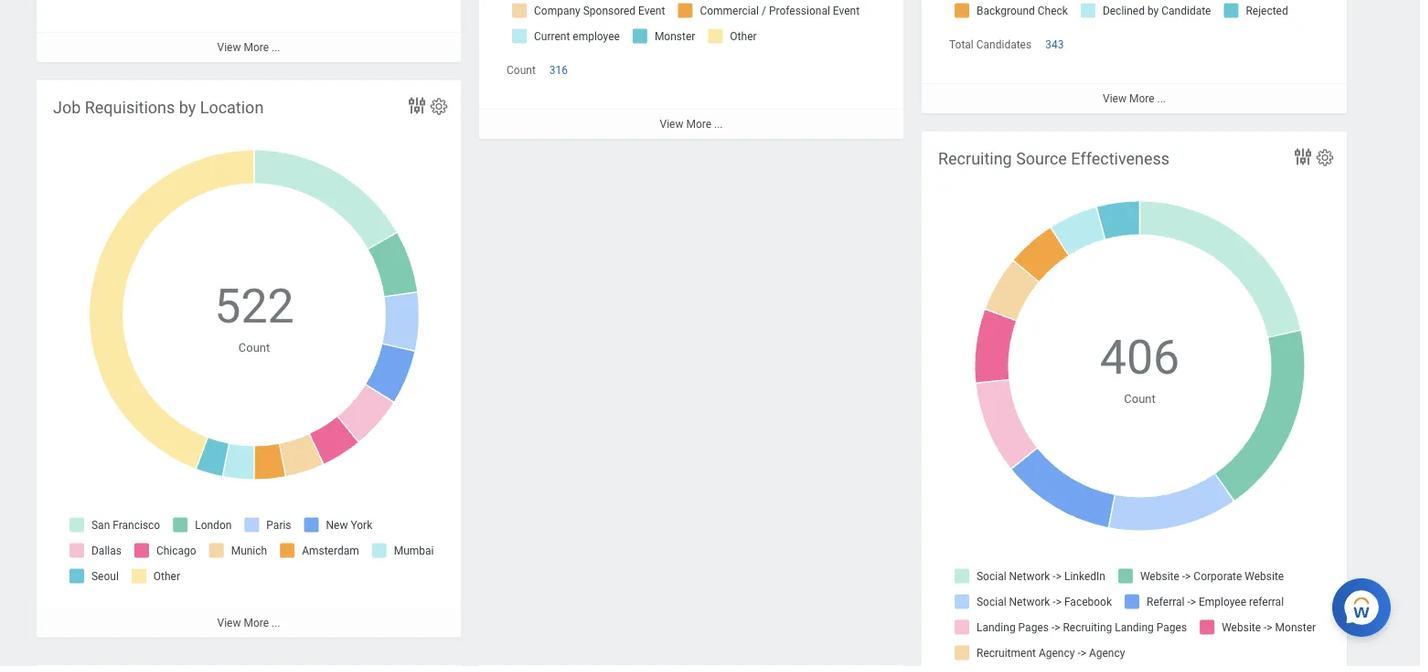Task type: locate. For each thing, give the bounding box(es) containing it.
1 vertical spatial configure and view chart data image
[[1292, 146, 1314, 168]]

more for performance by hiring source element
[[686, 118, 712, 131]]

... inside headcount & open positions element
[[272, 41, 280, 54]]

view inside headcount & open positions element
[[217, 41, 241, 54]]

0 vertical spatial configure and view chart data image
[[406, 95, 428, 117]]

more inside headcount & open positions element
[[244, 41, 269, 54]]

... for headcount & open positions element
[[272, 41, 280, 54]]

view more ... inside headcount & open positions element
[[217, 41, 280, 54]]

total candidates
[[949, 38, 1032, 51]]

...
[[272, 41, 280, 54], [1157, 92, 1166, 105], [714, 118, 723, 131], [272, 617, 280, 630]]

343 button
[[1046, 37, 1067, 52]]

count down 522 button
[[239, 341, 270, 354]]

recruiting source effectiveness
[[938, 149, 1170, 168]]

count inside 522 count
[[239, 341, 270, 354]]

count inside 406 count
[[1124, 392, 1156, 405]]

0 horizontal spatial count
[[239, 341, 270, 354]]

406
[[1100, 330, 1180, 386]]

view more ... inside the job requisitions by location 'element'
[[217, 617, 280, 630]]

316 button
[[550, 63, 571, 77]]

... inside candidate pipeline summary element
[[1157, 92, 1166, 105]]

view more ... link for candidate pipeline summary element
[[922, 83, 1347, 113]]

configure and view chart data image left configure job requisitions by location icon
[[406, 95, 428, 117]]

configure and view chart data image for 522
[[406, 95, 428, 117]]

by
[[179, 98, 196, 117]]

522
[[214, 279, 294, 334]]

effectiveness
[[1071, 149, 1170, 168]]

source
[[1016, 149, 1067, 168]]

view more ... inside performance by hiring source element
[[660, 118, 723, 131]]

more inside candidate pipeline summary element
[[1129, 92, 1155, 105]]

count left 316 at the left top of the page
[[507, 64, 536, 76]]

406 count
[[1100, 330, 1180, 405]]

0 horizontal spatial configure and view chart data image
[[406, 95, 428, 117]]

view
[[217, 41, 241, 54], [1103, 92, 1127, 105], [660, 118, 684, 131], [217, 617, 241, 630]]

more inside performance by hiring source element
[[686, 118, 712, 131]]

0 vertical spatial count
[[507, 64, 536, 76]]

configure and view chart data image for 406
[[1292, 146, 1314, 168]]

headcount & open positions element
[[37, 0, 461, 62]]

view more ... inside candidate pipeline summary element
[[1103, 92, 1166, 105]]

count down 406 button
[[1124, 392, 1156, 405]]

more
[[244, 41, 269, 54], [1129, 92, 1155, 105], [686, 118, 712, 131], [244, 617, 269, 630]]

recruiting
[[938, 149, 1012, 168]]

count
[[507, 64, 536, 76], [239, 341, 270, 354], [1124, 392, 1156, 405]]

... inside performance by hiring source element
[[714, 118, 723, 131]]

requisitions
[[85, 98, 175, 117]]

count inside performance by hiring source element
[[507, 64, 536, 76]]

count for 406
[[1124, 392, 1156, 405]]

job
[[53, 98, 81, 117]]

configure job requisitions by location image
[[429, 96, 449, 117]]

1 horizontal spatial configure and view chart data image
[[1292, 146, 1314, 168]]

2 vertical spatial count
[[1124, 392, 1156, 405]]

view inside performance by hiring source element
[[660, 118, 684, 131]]

view inside the job requisitions by location 'element'
[[217, 617, 241, 630]]

view inside candidate pipeline summary element
[[1103, 92, 1127, 105]]

522 count
[[214, 279, 294, 354]]

more inside the job requisitions by location 'element'
[[244, 617, 269, 630]]

343
[[1046, 38, 1064, 51]]

configure and view chart data image left configure recruiting source effectiveness image
[[1292, 146, 1314, 168]]

view more ... link
[[37, 32, 461, 62], [922, 83, 1347, 113], [479, 109, 904, 139], [37, 608, 461, 638]]

view for candidate pipeline summary element
[[1103, 92, 1127, 105]]

view for performance by hiring source element
[[660, 118, 684, 131]]

1 horizontal spatial count
[[507, 64, 536, 76]]

configure and view chart data image
[[406, 95, 428, 117], [1292, 146, 1314, 168]]

... inside the job requisitions by location 'element'
[[272, 617, 280, 630]]

job requisitions by location element
[[37, 80, 461, 638]]

2 horizontal spatial count
[[1124, 392, 1156, 405]]

view more ...
[[217, 41, 280, 54], [1103, 92, 1166, 105], [660, 118, 723, 131], [217, 617, 280, 630]]

configure and view chart data image inside recruiting source effectiveness element
[[1292, 146, 1314, 168]]

count for 522
[[239, 341, 270, 354]]

406 button
[[1100, 326, 1183, 390]]

1 vertical spatial count
[[239, 341, 270, 354]]

configure recruiting source effectiveness image
[[1315, 148, 1335, 168]]



Task type: describe. For each thing, give the bounding box(es) containing it.
view more ... link for performance by hiring source element
[[479, 109, 904, 139]]

316
[[550, 64, 568, 76]]

more for headcount & open positions element
[[244, 41, 269, 54]]

view more ... for view more ... link related to candidate pipeline summary element
[[1103, 92, 1166, 105]]

total
[[949, 38, 974, 51]]

view for headcount & open positions element
[[217, 41, 241, 54]]

recruiting source effectiveness element
[[922, 131, 1347, 667]]

location
[[200, 98, 264, 117]]

view more ... link for headcount & open positions element
[[37, 32, 461, 62]]

view more ... for headcount & open positions element's view more ... link
[[217, 41, 280, 54]]

performance by hiring source element
[[479, 0, 904, 139]]

candidates
[[977, 38, 1032, 51]]

candidate pipeline summary element
[[922, 0, 1347, 113]]

522 button
[[214, 275, 297, 339]]

more for candidate pipeline summary element
[[1129, 92, 1155, 105]]

view more ... for view more ... link for performance by hiring source element
[[660, 118, 723, 131]]

... for candidate pipeline summary element
[[1157, 92, 1166, 105]]

job requisitions by location
[[53, 98, 264, 117]]

... for performance by hiring source element
[[714, 118, 723, 131]]



Task type: vqa. For each thing, say whether or not it's contained in the screenshot.
Rachel Pearson 'link' on the right top of page
no



